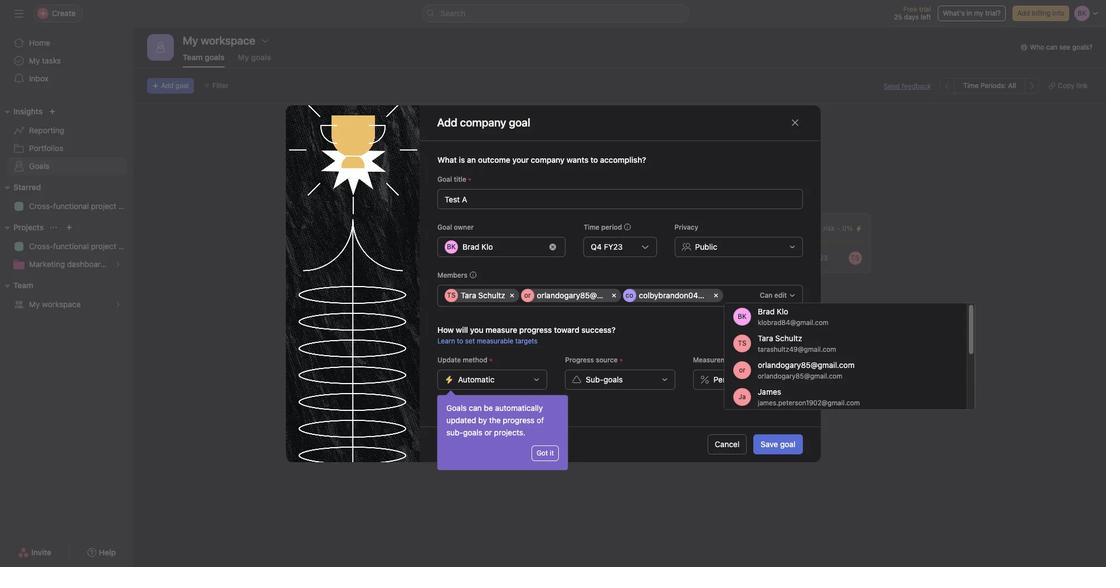 Task type: vqa. For each thing, say whether or not it's contained in the screenshot.
"Tara"
yes



Task type: describe. For each thing, give the bounding box(es) containing it.
add for add your company mission to align your work and stay inspired. only members with full access can edit.
[[369, 149, 384, 158]]

ts inside the tara schultz cell
[[447, 291, 456, 299]]

how will you measure progress toward success? learn to set measurable targets
[[437, 325, 616, 345]]

marketing dashboards link
[[7, 255, 127, 273]]

q4 fy23 button
[[584, 237, 657, 257]]

or inside orlandogary85@gmail.com cell
[[524, 291, 531, 299]]

be
[[484, 403, 493, 413]]

25
[[895, 13, 903, 21]]

teams element
[[0, 275, 134, 316]]

close this dialog image
[[791, 118, 800, 127]]

trial?
[[986, 9, 1001, 17]]

cross- inside projects element
[[29, 241, 53, 251]]

my tasks
[[29, 56, 61, 65]]

goal title
[[437, 175, 466, 183]]

can edit
[[760, 291, 787, 299]]

automatically
[[495, 403, 543, 413]]

only
[[600, 149, 616, 158]]

an
[[467, 155, 476, 164]]

sub-
[[447, 428, 463, 437]]

toward success?
[[554, 325, 616, 334]]

i
[[391, 224, 393, 233]]

goals for my goals
[[251, 52, 271, 62]]

owner
[[454, 223, 474, 231]]

with
[[654, 149, 669, 158]]

mission
[[439, 149, 466, 158]]

add billing info
[[1018, 9, 1065, 17]]

of
[[537, 415, 544, 425]]

add company goal
[[437, 116, 531, 129]]

portfolios
[[29, 143, 63, 153]]

free trial 25 days left
[[895, 5, 932, 21]]

required image
[[466, 176, 473, 183]]

sub-
[[586, 374, 604, 384]]

1 vertical spatial can
[[712, 149, 725, 158]]

add goal button
[[147, 78, 194, 94]]

team for team goals
[[183, 52, 203, 62]]

my goals
[[238, 52, 271, 62]]

my
[[975, 9, 984, 17]]

company inside dialog
[[531, 155, 565, 164]]

orlandogary85@gmail.com cell
[[521, 289, 634, 302]]

save
[[761, 439, 778, 449]]

insights button
[[0, 105, 43, 118]]

what's in my trial?
[[943, 9, 1001, 17]]

who can see goals?
[[1031, 43, 1093, 51]]

period
[[601, 223, 622, 231]]

brad
[[462, 242, 479, 251]]

cross- inside starred element
[[29, 201, 53, 211]]

goal for save goal
[[781, 439, 796, 449]]

cross-functional project plan link inside starred element
[[7, 197, 134, 215]]

pt. i
[[378, 224, 393, 233]]

search
[[441, 8, 466, 18]]

billing
[[1032, 9, 1051, 17]]

goals inside insights element
[[29, 161, 49, 171]]

learn to set measurable targets link
[[437, 336, 538, 345]]

will
[[456, 325, 468, 334]]

progress
[[565, 355, 594, 364]]

my workspace
[[29, 299, 81, 309]]

add company goal dialog
[[286, 105, 821, 462]]

send feedback
[[884, 82, 931, 90]]

marketing dashboards
[[29, 259, 109, 269]]

my for my workspace
[[29, 299, 40, 309]]

add your company mission to align your work and stay inspired. only members with full access can edit.
[[369, 149, 743, 158]]

2 project from the top
[[91, 241, 116, 251]]

save goal button
[[754, 434, 803, 454]]

access
[[685, 149, 710, 158]]

goals for sub-goals
[[604, 374, 623, 384]]

team goals
[[183, 52, 225, 62]]

required image for automatic
[[487, 357, 494, 363]]

goal for goal owner
[[437, 223, 452, 231]]

reporting
[[29, 125, 64, 135]]

bk
[[447, 242, 456, 251]]

q4
[[591, 242, 602, 251]]

hide sidebar image
[[14, 9, 23, 18]]

can edit button
[[755, 287, 801, 303]]

0%
[[843, 224, 853, 233]]

insights element
[[0, 101, 134, 177]]

goals link
[[7, 157, 127, 175]]

tasks
[[42, 56, 61, 65]]

measure
[[485, 325, 517, 334]]

projects
[[13, 222, 44, 232]]

pt.
[[378, 224, 389, 233]]

fy23
[[604, 242, 623, 251]]

functional for 1st cross-functional project plan link from the bottom
[[53, 241, 89, 251]]

project inside starred element
[[91, 201, 116, 211]]

free
[[904, 5, 918, 13]]

projects.
[[494, 428, 526, 437]]

goal owner
[[437, 223, 474, 231]]

company goal
[[460, 116, 531, 129]]

my workspace
[[183, 34, 255, 47]]

schultz
[[478, 290, 505, 300]]

got
[[537, 449, 548, 457]]

update method
[[437, 355, 487, 364]]

you
[[470, 325, 483, 334]]

my goals link
[[238, 52, 271, 67]]

•
[[838, 224, 841, 233]]

progress inside how will you measure progress toward success? learn to set measurable targets
[[519, 325, 552, 334]]

remove image
[[550, 243, 556, 250]]

tara schultz
[[461, 290, 505, 300]]

days
[[905, 13, 919, 21]]

ts button
[[849, 251, 862, 265]]

can for goals can be automatically updated by the progress of sub-goals or projects.
[[469, 403, 482, 413]]

by
[[479, 415, 487, 425]]

ts inside button
[[851, 254, 860, 262]]

align
[[478, 149, 495, 158]]

who
[[1031, 43, 1045, 51]]

what is an outcome your company wants to accomplish?
[[437, 155, 646, 164]]

search list box
[[422, 4, 689, 22]]

outcome
[[478, 155, 510, 164]]

your right align
[[497, 149, 513, 158]]

inbox link
[[7, 70, 127, 88]]



Task type: locate. For each thing, give the bounding box(es) containing it.
in
[[967, 9, 973, 17]]

starred element
[[0, 177, 134, 217]]

to left set at the bottom
[[457, 336, 463, 345]]

goals up updated
[[447, 403, 467, 413]]

0 horizontal spatial goal
[[176, 81, 189, 90]]

row
[[445, 289, 755, 305]]

search button
[[422, 4, 689, 22]]

what's in my trial? button
[[938, 6, 1006, 21]]

to inside how will you measure progress toward success? learn to set measurable targets
[[457, 336, 463, 345]]

1 project from the top
[[91, 201, 116, 211]]

0 horizontal spatial team
[[13, 280, 33, 290]]

work
[[515, 149, 532, 158]]

public button
[[675, 237, 803, 257]]

team for team
[[13, 280, 33, 290]]

send
[[884, 82, 900, 90]]

method
[[463, 355, 487, 364]]

the
[[489, 415, 501, 425]]

goal
[[176, 81, 189, 90], [781, 439, 796, 449]]

my left "tasks"
[[29, 56, 40, 65]]

1 required image from the left
[[487, 357, 494, 363]]

goals can be automatically updated by the progress of sub-goals or projects.
[[447, 403, 544, 437]]

add for add goal
[[161, 81, 174, 90]]

1 cross- from the top
[[29, 201, 53, 211]]

0 vertical spatial plan
[[118, 201, 134, 211]]

your inside 'add company goal' dialog
[[512, 155, 529, 164]]

my down 'my workspace'
[[238, 52, 249, 62]]

progress inside goals can be automatically updated by the progress of sub-goals or projects.
[[503, 415, 535, 425]]

goals?
[[1073, 43, 1093, 51]]

1 horizontal spatial to
[[468, 149, 476, 158]]

progress up targets
[[519, 325, 552, 334]]

1 vertical spatial cross-functional project plan link
[[7, 238, 134, 255]]

1 horizontal spatial goals
[[369, 188, 403, 204]]

goal down 'team goals' link
[[176, 81, 189, 90]]

my inside teams element
[[29, 299, 40, 309]]

update
[[437, 355, 461, 364]]

to accomplish?
[[591, 155, 646, 164]]

cross-functional project plan up dashboards
[[29, 241, 134, 251]]

at risk • 0%
[[815, 224, 853, 233]]

time
[[584, 223, 600, 231]]

inspired.
[[567, 149, 598, 158]]

time period
[[584, 223, 622, 231]]

my inside global element
[[29, 56, 40, 65]]

1 horizontal spatial or
[[524, 291, 531, 299]]

0 vertical spatial goal
[[437, 175, 452, 183]]

trial
[[920, 5, 932, 13]]

team inside team dropdown button
[[13, 280, 33, 290]]

can
[[1047, 43, 1058, 51], [712, 149, 725, 158], [469, 403, 482, 413]]

home
[[29, 38, 50, 47]]

2 required image from the left
[[618, 357, 624, 363]]

1 vertical spatial ts
[[447, 291, 456, 299]]

got it button
[[532, 445, 559, 461]]

add inside dialog
[[437, 116, 458, 129]]

1 vertical spatial to
[[457, 336, 463, 345]]

Mission title text field
[[363, 113, 418, 139]]

2 functional from the top
[[53, 241, 89, 251]]

ts left tara
[[447, 291, 456, 299]]

invite
[[31, 548, 51, 557]]

my tasks link
[[7, 52, 127, 70]]

can left see
[[1047, 43, 1058, 51]]

cancel button
[[708, 434, 747, 454]]

0 vertical spatial cross-functional project plan link
[[7, 197, 134, 215]]

ts down 0%
[[851, 254, 860, 262]]

my for my tasks
[[29, 56, 40, 65]]

0 horizontal spatial can
[[469, 403, 482, 413]]

starred
[[13, 182, 41, 192]]

marketing
[[29, 259, 65, 269]]

team
[[183, 52, 203, 62], [13, 280, 33, 290]]

goal inside save goal button
[[781, 439, 796, 449]]

1 horizontal spatial goal
[[781, 439, 796, 449]]

project down goals link
[[91, 201, 116, 211]]

privacy
[[675, 223, 698, 231]]

add billing info button
[[1013, 6, 1070, 21]]

insights
[[13, 106, 43, 116]]

goals inside dropdown button
[[604, 374, 623, 384]]

functional down goals link
[[53, 201, 89, 211]]

cross-functional project plan link up projects element
[[7, 197, 134, 215]]

1 vertical spatial progress
[[503, 415, 535, 425]]

row inside 'add company goal' dialog
[[445, 289, 755, 305]]

starred button
[[0, 181, 41, 194]]

automatic button
[[437, 369, 547, 389]]

1 vertical spatial or
[[485, 428, 492, 437]]

dashboards
[[67, 259, 109, 269]]

1 vertical spatial goal
[[437, 223, 452, 231]]

progress down automatically
[[503, 415, 535, 425]]

full
[[672, 149, 683, 158]]

to right the is
[[468, 149, 476, 158]]

1 vertical spatial goals
[[369, 188, 403, 204]]

0 vertical spatial cross-
[[29, 201, 53, 211]]

your down "mission title" text box
[[386, 149, 402, 158]]

add for add billing info
[[1018, 9, 1031, 17]]

what's
[[943, 9, 965, 17]]

goals
[[205, 52, 225, 62], [251, 52, 271, 62], [604, 374, 623, 384], [463, 428, 483, 437]]

0 horizontal spatial company
[[404, 149, 437, 158]]

1 vertical spatial project
[[91, 241, 116, 251]]

1 vertical spatial team
[[13, 280, 33, 290]]

None text field
[[725, 289, 733, 302]]

can left the edit.
[[712, 149, 725, 158]]

0 vertical spatial ts
[[851, 254, 860, 262]]

1 vertical spatial functional
[[53, 241, 89, 251]]

goals down portfolios
[[29, 161, 49, 171]]

cross-functional project plan inside starred element
[[29, 201, 134, 211]]

stay
[[550, 149, 565, 158]]

cross-functional project plan
[[29, 201, 134, 211], [29, 241, 134, 251]]

1 horizontal spatial required image
[[618, 357, 624, 363]]

cancel
[[715, 439, 740, 449]]

cross- down starred
[[29, 201, 53, 211]]

company
[[404, 149, 437, 158], [531, 155, 565, 164]]

measurement
[[693, 355, 737, 364]]

can inside goals can be automatically updated by the progress of sub-goals or projects.
[[469, 403, 482, 413]]

0 horizontal spatial or
[[485, 428, 492, 437]]

goals can be automatically updated by the progress of sub-goals or projects. tooltip
[[438, 392, 568, 470]]

see
[[1060, 43, 1071, 51]]

can for who can see goals?
[[1047, 43, 1058, 51]]

plan
[[118, 201, 134, 211], [118, 241, 134, 251]]

goal left owner
[[437, 223, 452, 231]]

team down marketing
[[13, 280, 33, 290]]

cross-functional project plan link
[[7, 197, 134, 215], [7, 238, 134, 255]]

cross-functional project plan link up marketing dashboards
[[7, 238, 134, 255]]

0 horizontal spatial ts
[[447, 291, 456, 299]]

2 horizontal spatial required image
[[737, 357, 744, 363]]

my for my goals
[[238, 52, 249, 62]]

1 horizontal spatial can
[[712, 149, 725, 158]]

goals up 'pt. i'
[[369, 188, 403, 204]]

2 horizontal spatial can
[[1047, 43, 1058, 51]]

2 goal from the top
[[437, 223, 452, 231]]

updated
[[447, 415, 476, 425]]

got it
[[537, 449, 554, 457]]

functional up marketing dashboards
[[53, 241, 89, 251]]

or down by on the left bottom
[[485, 428, 492, 437]]

tara
[[461, 290, 476, 300]]

1 cross-functional project plan link from the top
[[7, 197, 134, 215]]

1 cross-functional project plan from the top
[[29, 201, 134, 211]]

0 horizontal spatial to
[[457, 336, 463, 345]]

your
[[386, 149, 402, 158], [497, 149, 513, 158], [512, 155, 529, 164]]

Enter goal name text field
[[437, 189, 803, 209]]

to
[[468, 149, 476, 158], [457, 336, 463, 345]]

your left and
[[512, 155, 529, 164]]

members
[[437, 271, 468, 279]]

add for add company goal
[[437, 116, 458, 129]]

automatic
[[458, 374, 495, 384]]

1 vertical spatial plan
[[118, 241, 134, 251]]

2 plan from the top
[[118, 241, 134, 251]]

0 vertical spatial goals
[[29, 161, 49, 171]]

0 vertical spatial or
[[524, 291, 531, 299]]

3 required image from the left
[[737, 357, 744, 363]]

0 vertical spatial to
[[468, 149, 476, 158]]

1 vertical spatial goal
[[781, 439, 796, 449]]

global element
[[0, 27, 134, 94]]

sub-goals button
[[565, 369, 675, 389]]

send feedback link
[[884, 81, 931, 91]]

team inside 'team goals' link
[[183, 52, 203, 62]]

plan inside projects element
[[118, 241, 134, 251]]

1 goal from the top
[[437, 175, 452, 183]]

my workspace link
[[7, 296, 127, 313]]

0 vertical spatial can
[[1047, 43, 1058, 51]]

1 functional from the top
[[53, 201, 89, 211]]

copy link button
[[1045, 78, 1093, 94]]

learn
[[437, 336, 455, 345]]

2 horizontal spatial goals
[[447, 403, 467, 413]]

project up dashboards
[[91, 241, 116, 251]]

0 vertical spatial functional
[[53, 201, 89, 211]]

cross-functional project plan inside projects element
[[29, 241, 134, 251]]

row containing tara schultz
[[445, 289, 755, 305]]

cross-functional project plan down goals link
[[29, 201, 134, 211]]

it
[[550, 449, 554, 457]]

goals inside goals can be automatically updated by the progress of sub-goals or projects.
[[463, 428, 483, 437]]

1 horizontal spatial ts
[[851, 254, 860, 262]]

goals for team goals
[[205, 52, 225, 62]]

functional inside projects element
[[53, 241, 89, 251]]

required image for sub-goals
[[618, 357, 624, 363]]

goals inside goals can be automatically updated by the progress of sub-goals or projects.
[[447, 403, 467, 413]]

functional inside starred element
[[53, 201, 89, 211]]

1 plan from the top
[[118, 201, 134, 211]]

1 horizontal spatial team
[[183, 52, 203, 62]]

2 vertical spatial goals
[[447, 403, 467, 413]]

goal right save
[[781, 439, 796, 449]]

can left be
[[469, 403, 482, 413]]

2 vertical spatial can
[[469, 403, 482, 413]]

add goal
[[161, 81, 189, 90]]

goal inside add goal button
[[176, 81, 189, 90]]

2 cross-functional project plan from the top
[[29, 241, 134, 251]]

plan inside starred element
[[118, 201, 134, 211]]

1 horizontal spatial company
[[531, 155, 565, 164]]

goal for goal title
[[437, 175, 452, 183]]

or inside goals can be automatically updated by the progress of sub-goals or projects.
[[485, 428, 492, 437]]

0 vertical spatial cross-functional project plan
[[29, 201, 134, 211]]

0 vertical spatial project
[[91, 201, 116, 211]]

feedback
[[902, 82, 931, 90]]

functional for cross-functional project plan link in the starred element
[[53, 201, 89, 211]]

2 cross- from the top
[[29, 241, 53, 251]]

edit.
[[727, 149, 743, 158]]

cross- up marketing
[[29, 241, 53, 251]]

or right the schultz
[[524, 291, 531, 299]]

2 cross-functional project plan link from the top
[[7, 238, 134, 255]]

0 vertical spatial team
[[183, 52, 203, 62]]

goal
[[437, 175, 452, 183], [437, 223, 452, 231]]

0 vertical spatial progress
[[519, 325, 552, 334]]

required image
[[487, 357, 494, 363], [618, 357, 624, 363], [737, 357, 744, 363]]

1 vertical spatial cross-functional project plan
[[29, 241, 134, 251]]

set
[[465, 336, 475, 345]]

my down team dropdown button
[[29, 299, 40, 309]]

goal left the title on the left of the page
[[437, 175, 452, 183]]

inbox
[[29, 74, 49, 83]]

risk
[[824, 224, 835, 233]]

projects element
[[0, 217, 134, 275]]

tara schultz cell
[[445, 289, 519, 302]]

goal for add goal
[[176, 81, 189, 90]]

0 horizontal spatial required image
[[487, 357, 494, 363]]

left
[[921, 13, 932, 21]]

none text field inside 'add company goal' dialog
[[725, 289, 733, 302]]

1 vertical spatial cross-
[[29, 241, 53, 251]]

0 vertical spatial goal
[[176, 81, 189, 90]]

progress source
[[565, 355, 618, 364]]

colbybrandon04@gmail.com cell
[[623, 289, 742, 302]]

team down 'my workspace'
[[183, 52, 203, 62]]

0 horizontal spatial goals
[[29, 161, 49, 171]]

measurable
[[477, 336, 513, 345]]



